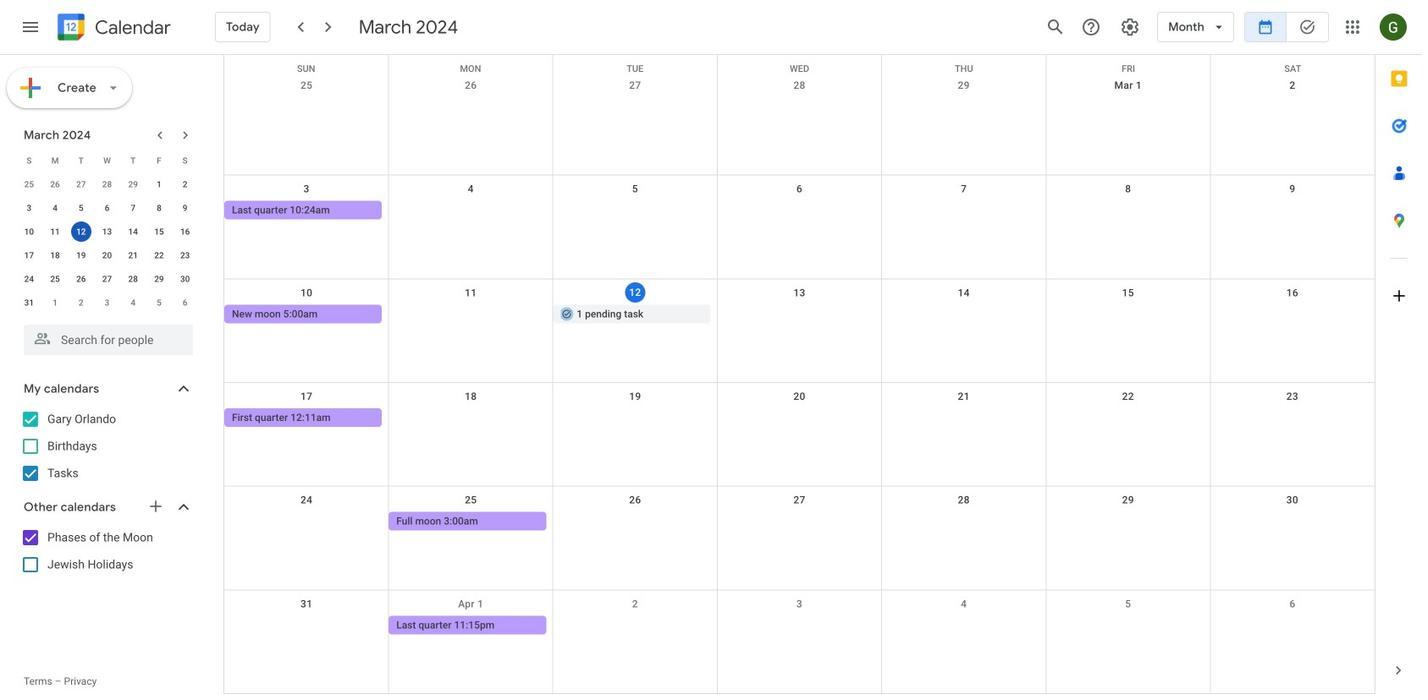 Task type: vqa. For each thing, say whether or not it's contained in the screenshot.
Support Menu "image" at top
no



Task type: locate. For each thing, give the bounding box(es) containing it.
april 3 element
[[97, 293, 117, 313]]

february 25 element
[[19, 174, 39, 195]]

my calendars list
[[3, 406, 210, 488]]

april 2 element
[[71, 293, 91, 313]]

3 element
[[19, 198, 39, 218]]

20 element
[[97, 245, 117, 266]]

february 26 element
[[45, 174, 65, 195]]

16 element
[[175, 222, 195, 242]]

row
[[224, 55, 1375, 74], [224, 72, 1375, 176], [16, 149, 198, 173], [16, 173, 198, 196], [224, 176, 1375, 280], [16, 196, 198, 220], [16, 220, 198, 244], [16, 244, 198, 267], [16, 267, 198, 291], [224, 280, 1375, 383], [16, 291, 198, 315], [224, 383, 1375, 487], [224, 487, 1375, 591], [224, 591, 1375, 695]]

february 28 element
[[97, 174, 117, 195]]

10 element
[[19, 222, 39, 242]]

main drawer image
[[20, 17, 41, 37]]

13 element
[[97, 222, 117, 242]]

23 element
[[175, 245, 195, 266]]

8 element
[[149, 198, 169, 218]]

30 element
[[175, 269, 195, 289]]

add other calendars image
[[147, 499, 164, 515]]

12, today element
[[71, 222, 91, 242]]

grid
[[223, 55, 1375, 695]]

31 element
[[19, 293, 39, 313]]

26 element
[[71, 269, 91, 289]]

row group
[[16, 173, 198, 315]]

cell
[[389, 201, 553, 221], [553, 201, 717, 221], [882, 201, 1046, 221], [1046, 201, 1210, 221], [1210, 201, 1375, 221], [68, 220, 94, 244], [389, 305, 553, 325], [882, 305, 1046, 325], [1046, 305, 1210, 325], [1210, 305, 1375, 325], [389, 409, 553, 429], [553, 409, 717, 429], [882, 409, 1046, 429], [1046, 409, 1210, 429], [1210, 409, 1375, 429], [224, 513, 389, 533], [553, 513, 717, 533], [882, 513, 1046, 533], [1046, 513, 1210, 533], [1210, 513, 1375, 533], [224, 616, 389, 637], [553, 616, 717, 637], [882, 616, 1046, 637], [1046, 616, 1210, 637], [1210, 616, 1375, 637]]

april 1 element
[[45, 293, 65, 313]]

april 4 element
[[123, 293, 143, 313]]

other calendars list
[[3, 525, 210, 579]]

april 5 element
[[149, 293, 169, 313]]

Search for people text field
[[34, 325, 183, 356]]

tab list
[[1375, 55, 1422, 648]]

calendar element
[[54, 10, 171, 47]]

15 element
[[149, 222, 169, 242]]

25 element
[[45, 269, 65, 289]]

7 element
[[123, 198, 143, 218]]

cell inside march 2024 grid
[[68, 220, 94, 244]]

6 element
[[97, 198, 117, 218]]

heading
[[91, 17, 171, 38]]

1 element
[[149, 174, 169, 195]]

18 element
[[45, 245, 65, 266]]

april 6 element
[[175, 293, 195, 313]]

None search field
[[0, 318, 210, 356]]

2 element
[[175, 174, 195, 195]]

heading inside "calendar" element
[[91, 17, 171, 38]]



Task type: describe. For each thing, give the bounding box(es) containing it.
9 element
[[175, 198, 195, 218]]

27 element
[[97, 269, 117, 289]]

february 27 element
[[71, 174, 91, 195]]

5 element
[[71, 198, 91, 218]]

february 29 element
[[123, 174, 143, 195]]

29 element
[[149, 269, 169, 289]]

28 element
[[123, 269, 143, 289]]

22 element
[[149, 245, 169, 266]]

21 element
[[123, 245, 143, 266]]

11 element
[[45, 222, 65, 242]]

march 2024 grid
[[16, 149, 198, 315]]

17 element
[[19, 245, 39, 266]]

14 element
[[123, 222, 143, 242]]

24 element
[[19, 269, 39, 289]]

4 element
[[45, 198, 65, 218]]

19 element
[[71, 245, 91, 266]]

settings menu image
[[1120, 17, 1140, 37]]



